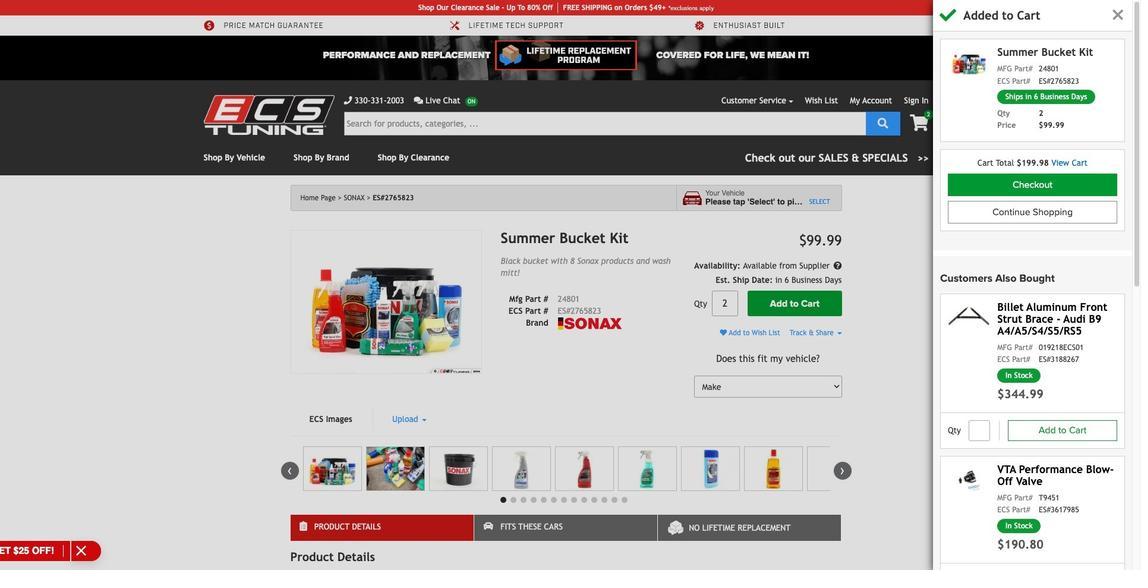 Task type: vqa. For each thing, say whether or not it's contained in the screenshot.
QUESTION CIRCLE icon at the right top of the page
yes



Task type: describe. For each thing, give the bounding box(es) containing it.
summer bucket kit image
[[948, 46, 991, 78]]

comments image
[[414, 96, 423, 105]]

vta performance blow-off valve image
[[948, 464, 991, 495]]

phone image
[[344, 96, 352, 105]]

billet aluminum front strut brace - audi b9 a4/a5/s4/s5/rs5 image
[[948, 302, 991, 333]]

sonax image
[[558, 318, 622, 330]]

lifetime replacement program banner image
[[496, 40, 637, 70]]

search image
[[878, 117, 889, 128]]

question circle image
[[834, 262, 842, 270]]



Task type: locate. For each thing, give the bounding box(es) containing it.
dialog
[[0, 0, 1142, 570]]

None text field
[[712, 291, 738, 316]]

ecs tuning image
[[204, 95, 334, 135]]

es#2765823 - 24801 - summer bucket kit - black bucket with 8 sonax products and wash mitt! - sonax - audi bmw volkswagen mercedes benz mini porsche image
[[290, 230, 482, 374], [303, 447, 362, 491], [366, 447, 425, 491], [429, 447, 488, 491], [492, 447, 551, 491], [555, 447, 614, 491], [618, 447, 677, 491], [681, 447, 740, 491], [744, 447, 803, 491], [807, 447, 866, 491]]

heart image
[[720, 330, 727, 337]]

None number field
[[969, 420, 991, 441]]

check image
[[940, 7, 957, 24]]



